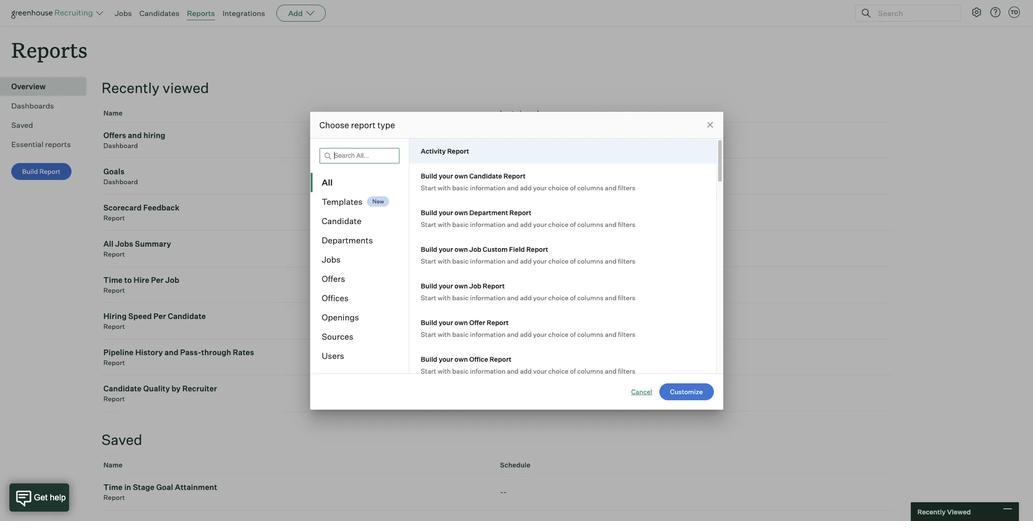 Task type: describe. For each thing, give the bounding box(es) containing it.
start inside 'build your own job custom field report start with basic information and add your choice of columns and filters'
[[421, 257, 436, 265]]

5 days ago, 12:45 pm
[[500, 208, 575, 217]]

pm for per
[[564, 280, 576, 290]]

pipeline
[[103, 348, 134, 357]]

5 days ago, 12:43 pm
[[500, 353, 575, 362]]

11:50
[[526, 136, 544, 145]]

build your own department report start with basic information and add your choice of columns and filters
[[421, 209, 636, 228]]

office
[[469, 355, 488, 363]]

activity
[[421, 147, 446, 155]]

sources
[[322, 331, 354, 342]]

information for office
[[470, 367, 506, 375]]

of for build your own job report
[[570, 294, 576, 302]]

choice for build your own department report
[[549, 220, 569, 228]]

basic for candidate
[[452, 184, 469, 192]]

schedule
[[500, 461, 531, 469]]

feedback
[[143, 203, 180, 213]]

build for build your own office report start with basic information and add your choice of columns and filters
[[421, 355, 438, 363]]

pm for report
[[564, 244, 576, 254]]

2 5 from the top
[[500, 244, 505, 254]]

jobs inside all jobs summary report
[[115, 239, 133, 249]]

job for field
[[469, 245, 482, 253]]

candidate inside candidate quality by recruiter report
[[103, 384, 142, 394]]

days for pass-
[[507, 353, 524, 362]]

td button
[[1009, 7, 1020, 18]]

ago, left 3:04
[[526, 172, 541, 181]]

essential reports
[[11, 140, 71, 149]]

add for build your own department report
[[520, 220, 532, 228]]

filters inside 'build your own job custom field report start with basic information and add your choice of columns and filters'
[[618, 257, 636, 265]]

pm for pass-
[[563, 353, 575, 362]]

with inside 'build your own job custom field report start with basic information and add your choice of columns and filters'
[[438, 257, 451, 265]]

choose report type dialog
[[310, 112, 723, 410]]

--
[[500, 488, 507, 497]]

jobs inside "choose report type" dialog
[[322, 254, 341, 264]]

12:44 for report
[[543, 317, 562, 326]]

departments
[[322, 235, 373, 245]]

recently for recently viewed
[[918, 508, 946, 516]]

offers for offers
[[322, 273, 345, 284]]

activity report
[[421, 147, 469, 155]]

offices
[[322, 293, 349, 303]]

add
[[288, 8, 303, 18]]

today, 11:50 am
[[500, 136, 558, 145]]

start for build your own job report start with basic information and add your choice of columns and filters
[[421, 294, 436, 302]]

cancel link
[[631, 387, 652, 397]]

start for build your own candidate report start with basic information and add your choice of columns and filters
[[421, 184, 436, 192]]

report inside build your own department report start with basic information and add your choice of columns and filters
[[510, 209, 532, 217]]

with for build your own job report start with basic information and add your choice of columns and filters
[[438, 294, 451, 302]]

recently viewed
[[102, 79, 209, 96]]

of for build your own department report
[[570, 220, 576, 228]]

integrations link
[[223, 8, 265, 18]]

field
[[509, 245, 525, 253]]

history
[[135, 348, 163, 357]]

add button
[[277, 5, 326, 22]]

recently for recently viewed
[[102, 79, 160, 96]]

and inside pipeline history and pass-through rates report
[[165, 348, 179, 357]]

4
[[500, 172, 505, 181]]

hiring
[[103, 312, 127, 321]]

filters for build your own job report start with basic information and add your choice of columns and filters
[[618, 294, 636, 302]]

users
[[322, 351, 344, 361]]

3:04
[[543, 172, 560, 181]]

choice for build your own candidate report
[[549, 184, 569, 192]]

department
[[469, 209, 508, 217]]

today,
[[500, 136, 524, 145]]

build your own job custom field report start with basic information and add your choice of columns and filters
[[421, 245, 636, 265]]

basic for job
[[452, 294, 469, 302]]

days right 4
[[507, 172, 524, 181]]

pass-
[[180, 348, 201, 357]]

report
[[351, 120, 376, 130]]

report inside all jobs summary report
[[103, 250, 125, 258]]

build report
[[22, 167, 61, 175]]

recruiter
[[182, 384, 217, 394]]

jobs link
[[115, 8, 132, 18]]

5 for report
[[500, 317, 505, 326]]

dashboards
[[11, 101, 54, 111]]

hiring
[[143, 131, 165, 140]]

goal
[[156, 483, 173, 492]]

candidate down templates
[[322, 216, 362, 226]]

add for build your own job report
[[520, 294, 532, 302]]

dashboards link
[[11, 100, 83, 112]]

overview
[[11, 82, 46, 91]]

by
[[172, 384, 181, 394]]

own for build your own job report
[[455, 282, 468, 290]]

all for all
[[322, 177, 333, 187]]

columns for build your own offer report start with basic information and add your choice of columns and filters
[[577, 330, 604, 338]]

ago, left 12:45
[[525, 208, 541, 217]]

templates
[[322, 196, 363, 207]]

with for build your own candidate report start with basic information and add your choice of columns and filters
[[438, 184, 451, 192]]

time for time in stage goal attainment
[[103, 483, 123, 492]]

cancel
[[631, 388, 652, 396]]

12:45
[[543, 208, 562, 217]]

add inside 'build your own job custom field report start with basic information and add your choice of columns and filters'
[[520, 257, 532, 265]]

choose report type
[[320, 120, 395, 130]]

5 days ago, 12:44 pm for job
[[500, 280, 576, 290]]

pipeline history and pass-through rates report
[[103, 348, 254, 367]]

choose
[[320, 120, 349, 130]]

customize
[[670, 388, 703, 396]]

build for build report
[[22, 167, 38, 175]]

columns inside 'build your own job custom field report start with basic information and add your choice of columns and filters'
[[577, 257, 604, 265]]

recently viewed
[[918, 508, 971, 516]]

choice for build your own offer report
[[549, 330, 569, 338]]

candidate inside build your own candidate report start with basic information and add your choice of columns and filters
[[469, 172, 502, 180]]

ago, for candidate
[[525, 317, 541, 326]]

report inside pipeline history and pass-through rates report
[[103, 359, 125, 367]]

speed
[[128, 312, 152, 321]]

information for job
[[470, 294, 506, 302]]

viewed
[[947, 508, 971, 516]]

build for build your own job report start with basic information and add your choice of columns and filters
[[421, 282, 438, 290]]

1 5 days ago, 12:44 pm from the top
[[500, 244, 576, 254]]

build for build your own job custom field report start with basic information and add your choice of columns and filters
[[421, 245, 438, 253]]

goals
[[103, 167, 125, 176]]

report inside candidate quality by recruiter report
[[103, 395, 125, 403]]

with for build your own offer report start with basic information and add your choice of columns and filters
[[438, 330, 451, 338]]

candidates
[[139, 8, 179, 18]]

ago, for report
[[525, 244, 541, 254]]

own for build your own job custom field report
[[455, 245, 468, 253]]

1 vertical spatial saved
[[102, 431, 142, 449]]

build your own job report start with basic information and add your choice of columns and filters
[[421, 282, 636, 302]]

rates
[[233, 348, 254, 357]]

days down build your own candidate report start with basic information and add your choice of columns and filters
[[507, 208, 524, 217]]

last viewed
[[500, 109, 539, 117]]

integrations
[[223, 8, 265, 18]]

name for recently viewed
[[103, 109, 123, 117]]

essential reports link
[[11, 139, 83, 150]]

2 - from the left
[[504, 488, 507, 497]]

hiring speed per candidate report
[[103, 312, 206, 331]]

td
[[1011, 9, 1019, 16]]

days for report
[[507, 244, 524, 254]]



Task type: vqa. For each thing, say whether or not it's contained in the screenshot.
Job
yes



Task type: locate. For each thing, give the bounding box(es) containing it.
add up build your own offer report start with basic information and add your choice of columns and filters
[[520, 294, 532, 302]]

of inside 'build your own job custom field report start with basic information and add your choice of columns and filters'
[[570, 257, 576, 265]]

3 own from the top
[[455, 245, 468, 253]]

viewed for recently viewed
[[163, 79, 209, 96]]

choice inside 'build your own job custom field report start with basic information and add your choice of columns and filters'
[[549, 257, 569, 265]]

add down 5 days ago, 12:43 pm
[[520, 367, 532, 375]]

add inside build your own job report start with basic information and add your choice of columns and filters
[[520, 294, 532, 302]]

5 right office
[[500, 353, 505, 362]]

2 basic from the top
[[452, 220, 469, 228]]

stage
[[133, 483, 155, 492]]

filters inside build your own offer report start with basic information and add your choice of columns and filters
[[618, 330, 636, 338]]

columns for build your own department report start with basic information and add your choice of columns and filters
[[577, 220, 604, 228]]

0 vertical spatial 5 days ago, 12:44 pm
[[500, 244, 576, 254]]

add down 5 days ago, 12:45 pm
[[520, 220, 532, 228]]

5 days ago, 12:44 pm
[[500, 244, 576, 254], [500, 280, 576, 290], [500, 317, 576, 326]]

add up 5 days ago, 12:43 pm
[[520, 330, 532, 338]]

basic for offer
[[452, 330, 469, 338]]

5 of from the top
[[570, 330, 576, 338]]

6 with from the top
[[438, 367, 451, 375]]

0 vertical spatial name
[[103, 109, 123, 117]]

of inside build your own department report start with basic information and add your choice of columns and filters
[[570, 220, 576, 228]]

1 own from the top
[[455, 172, 468, 180]]

add
[[520, 184, 532, 192], [520, 220, 532, 228], [520, 257, 532, 265], [520, 294, 532, 302], [520, 330, 532, 338], [520, 367, 532, 375]]

report inside build your own offer report start with basic information and add your choice of columns and filters
[[487, 319, 509, 327]]

5 for through
[[500, 353, 505, 362]]

start for build your own office report start with basic information and add your choice of columns and filters
[[421, 367, 436, 375]]

offers up goals
[[103, 131, 126, 140]]

information for department
[[470, 220, 506, 228]]

5 add from the top
[[520, 330, 532, 338]]

job
[[469, 245, 482, 253], [165, 276, 179, 285], [469, 282, 482, 290]]

dashboard up goals
[[103, 142, 138, 150]]

columns inside build your own department report start with basic information and add your choice of columns and filters
[[577, 220, 604, 228]]

1 vertical spatial 12:44
[[543, 280, 562, 290]]

job left custom
[[469, 245, 482, 253]]

of inside build your own job report start with basic information and add your choice of columns and filters
[[570, 294, 576, 302]]

all inside "choose report type" dialog
[[322, 177, 333, 187]]

1 - from the left
[[500, 488, 504, 497]]

configure image
[[971, 7, 983, 18]]

4 start from the top
[[421, 294, 436, 302]]

filters inside build your own candidate report start with basic information and add your choice of columns and filters
[[618, 184, 636, 192]]

ago, left 12:43 at the bottom of the page
[[525, 353, 541, 362]]

own for build your own department report
[[455, 209, 468, 217]]

2 columns from the top
[[577, 220, 604, 228]]

build
[[22, 167, 38, 175], [421, 172, 438, 180], [421, 209, 438, 217], [421, 245, 438, 253], [421, 282, 438, 290], [421, 319, 438, 327], [421, 355, 438, 363]]

0 horizontal spatial all
[[103, 239, 114, 249]]

candidates link
[[139, 8, 179, 18]]

build your own offer report start with basic information and add your choice of columns and filters
[[421, 319, 636, 338]]

2 vertical spatial 12:44
[[543, 317, 562, 326]]

report inside build your own candidate report start with basic information and add your choice of columns and filters
[[504, 172, 526, 180]]

of inside build your own candidate report start with basic information and add your choice of columns and filters
[[570, 184, 576, 192]]

4 5 from the top
[[500, 317, 505, 326]]

1 basic from the top
[[452, 184, 469, 192]]

1 12:44 from the top
[[543, 244, 562, 254]]

per right speed
[[154, 312, 166, 321]]

greenhouse recruiting image
[[11, 8, 96, 19]]

time for time to hire per job
[[103, 276, 123, 285]]

1 5 from the top
[[500, 208, 505, 217]]

1 add from the top
[[520, 184, 532, 192]]

own for build your own office report
[[455, 355, 468, 363]]

information inside build your own job report start with basic information and add your choice of columns and filters
[[470, 294, 506, 302]]

basic inside build your own job report start with basic information and add your choice of columns and filters
[[452, 294, 469, 302]]

6 own from the top
[[455, 355, 468, 363]]

0 vertical spatial jobs
[[115, 8, 132, 18]]

6 choice from the top
[[549, 367, 569, 375]]

basic inside build your own candidate report start with basic information and add your choice of columns and filters
[[452, 184, 469, 192]]

and inside offers and hiring dashboard
[[128, 131, 142, 140]]

viewed for last viewed
[[516, 109, 539, 117]]

0 horizontal spatial recently
[[102, 79, 160, 96]]

summary
[[135, 239, 171, 249]]

report inside 'build your own job custom field report start with basic information and add your choice of columns and filters'
[[526, 245, 549, 253]]

information
[[470, 184, 506, 192], [470, 220, 506, 228], [470, 257, 506, 265], [470, 294, 506, 302], [470, 330, 506, 338], [470, 367, 506, 375]]

2 name from the top
[[103, 461, 123, 469]]

0 horizontal spatial reports
[[11, 36, 88, 63]]

4 days ago, 3:04 pm
[[500, 172, 574, 181]]

all up templates
[[322, 177, 333, 187]]

build inside button
[[22, 167, 38, 175]]

basic inside build your own department report start with basic information and add your choice of columns and filters
[[452, 220, 469, 228]]

with inside build your own offer report start with basic information and add your choice of columns and filters
[[438, 330, 451, 338]]

1 horizontal spatial recently
[[918, 508, 946, 516]]

1 time from the top
[[103, 276, 123, 285]]

0 horizontal spatial offers
[[103, 131, 126, 140]]

3 5 from the top
[[500, 280, 505, 290]]

job right hire
[[165, 276, 179, 285]]

build inside build your own job report start with basic information and add your choice of columns and filters
[[421, 282, 438, 290]]

offer
[[469, 319, 486, 327]]

filters inside build your own office report start with basic information and add your choice of columns and filters
[[618, 367, 636, 375]]

basic inside build your own offer report start with basic information and add your choice of columns and filters
[[452, 330, 469, 338]]

build inside build your own offer report start with basic information and add your choice of columns and filters
[[421, 319, 438, 327]]

5 start from the top
[[421, 330, 436, 338]]

1 name from the top
[[103, 109, 123, 117]]

filters inside build your own job report start with basic information and add your choice of columns and filters
[[618, 294, 636, 302]]

5 days ago, 12:44 pm down build your own job report start with basic information and add your choice of columns and filters
[[500, 317, 576, 326]]

basic for office
[[452, 367, 469, 375]]

last
[[500, 109, 515, 117]]

5 basic from the top
[[452, 330, 469, 338]]

time to hire per job report
[[103, 276, 179, 294]]

4 own from the top
[[455, 282, 468, 290]]

build inside build your own department report start with basic information and add your choice of columns and filters
[[421, 209, 438, 217]]

6 start from the top
[[421, 367, 436, 375]]

3 start from the top
[[421, 257, 436, 265]]

2 vertical spatial jobs
[[322, 254, 341, 264]]

own inside build your own candidate report start with basic information and add your choice of columns and filters
[[455, 172, 468, 180]]

information for candidate
[[470, 184, 506, 192]]

5 filters from the top
[[618, 330, 636, 338]]

1 vertical spatial per
[[154, 312, 166, 321]]

information down custom
[[470, 257, 506, 265]]

1 horizontal spatial saved
[[102, 431, 142, 449]]

reports
[[45, 140, 71, 149]]

1 vertical spatial viewed
[[516, 109, 539, 117]]

filters
[[618, 184, 636, 192], [618, 220, 636, 228], [618, 257, 636, 265], [618, 294, 636, 302], [618, 330, 636, 338], [618, 367, 636, 375]]

1 vertical spatial all
[[103, 239, 114, 249]]

3 12:44 from the top
[[543, 317, 562, 326]]

of inside build your own office report start with basic information and add your choice of columns and filters
[[570, 367, 576, 375]]

choice for build your own office report
[[549, 367, 569, 375]]

to
[[124, 276, 132, 285]]

6 filters from the top
[[618, 367, 636, 375]]

information inside build your own candidate report start with basic information and add your choice of columns and filters
[[470, 184, 506, 192]]

days down build your own job report start with basic information and add your choice of columns and filters
[[507, 317, 524, 326]]

1 vertical spatial dashboard
[[103, 178, 138, 186]]

name for saved
[[103, 461, 123, 469]]

3 columns from the top
[[577, 257, 604, 265]]

and
[[128, 131, 142, 140], [507, 184, 519, 192], [605, 184, 617, 192], [507, 220, 519, 228], [605, 220, 617, 228], [507, 257, 519, 265], [605, 257, 617, 265], [507, 294, 519, 302], [605, 294, 617, 302], [507, 330, 519, 338], [605, 330, 617, 338], [165, 348, 179, 357], [507, 367, 519, 375], [605, 367, 617, 375]]

days for candidate
[[507, 317, 524, 326]]

12:43
[[543, 353, 562, 362]]

own inside build your own office report start with basic information and add your choice of columns and filters
[[455, 355, 468, 363]]

essential
[[11, 140, 43, 149]]

own for build your own offer report
[[455, 319, 468, 327]]

name
[[103, 109, 123, 117], [103, 461, 123, 469]]

1 vertical spatial name
[[103, 461, 123, 469]]

basic inside 'build your own job custom field report start with basic information and add your choice of columns and filters'
[[452, 257, 469, 265]]

Search All... text field
[[320, 148, 400, 163]]

information down offer
[[470, 330, 506, 338]]

12:44 right field
[[543, 244, 562, 254]]

customize button
[[660, 383, 714, 400]]

4 information from the top
[[470, 294, 506, 302]]

1 vertical spatial recently
[[918, 508, 946, 516]]

through
[[201, 348, 231, 357]]

ago, down build your own job report start with basic information and add your choice of columns and filters
[[525, 317, 541, 326]]

3 information from the top
[[470, 257, 506, 265]]

days down build your own department report start with basic information and add your choice of columns and filters
[[507, 244, 524, 254]]

4 filters from the top
[[618, 294, 636, 302]]

-
[[500, 488, 504, 497], [504, 488, 507, 497]]

1 filters from the top
[[618, 184, 636, 192]]

2 add from the top
[[520, 220, 532, 228]]

with inside build your own job report start with basic information and add your choice of columns and filters
[[438, 294, 451, 302]]

filters for build your own office report start with basic information and add your choice of columns and filters
[[618, 367, 636, 375]]

6 add from the top
[[520, 367, 532, 375]]

1 horizontal spatial all
[[322, 177, 333, 187]]

hire
[[134, 276, 149, 285]]

0 horizontal spatial saved
[[11, 120, 33, 130]]

jobs
[[115, 8, 132, 18], [115, 239, 133, 249], [322, 254, 341, 264]]

columns inside build your own offer report start with basic information and add your choice of columns and filters
[[577, 330, 604, 338]]

choice down 3:04
[[549, 184, 569, 192]]

all inside all jobs summary report
[[103, 239, 114, 249]]

reports down greenhouse recruiting "image"
[[11, 36, 88, 63]]

days for per
[[507, 280, 524, 290]]

5 columns from the top
[[577, 330, 604, 338]]

information inside build your own department report start with basic information and add your choice of columns and filters
[[470, 220, 506, 228]]

job inside build your own job report start with basic information and add your choice of columns and filters
[[469, 282, 482, 290]]

12:44 up 12:43 at the bottom of the page
[[543, 317, 562, 326]]

candidate
[[469, 172, 502, 180], [322, 216, 362, 226], [168, 312, 206, 321], [103, 384, 142, 394]]

start inside build your own offer report start with basic information and add your choice of columns and filters
[[421, 330, 436, 338]]

5 information from the top
[[470, 330, 506, 338]]

columns for build your own candidate report start with basic information and add your choice of columns and filters
[[577, 184, 604, 192]]

in
[[124, 483, 131, 492]]

3 choice from the top
[[549, 257, 569, 265]]

2 time from the top
[[103, 483, 123, 492]]

offers
[[103, 131, 126, 140], [322, 273, 345, 284]]

start for build your own department report start with basic information and add your choice of columns and filters
[[421, 220, 436, 228]]

start
[[421, 184, 436, 192], [421, 220, 436, 228], [421, 257, 436, 265], [421, 294, 436, 302], [421, 330, 436, 338], [421, 367, 436, 375]]

time left in
[[103, 483, 123, 492]]

candidate up pass-
[[168, 312, 206, 321]]

build for build your own candidate report start with basic information and add your choice of columns and filters
[[421, 172, 438, 180]]

days down 'build your own job custom field report start with basic information and add your choice of columns and filters'
[[507, 280, 524, 290]]

information down office
[[470, 367, 506, 375]]

1 vertical spatial jobs
[[115, 239, 133, 249]]

2 12:44 from the top
[[543, 280, 562, 290]]

openings
[[322, 312, 359, 322]]

add for build your own offer report
[[520, 330, 532, 338]]

with inside build your own candidate report start with basic information and add your choice of columns and filters
[[438, 184, 451, 192]]

5 choice from the top
[[549, 330, 569, 338]]

own inside build your own department report start with basic information and add your choice of columns and filters
[[455, 209, 468, 217]]

ago, right field
[[525, 244, 541, 254]]

per inside 'hiring speed per candidate report'
[[154, 312, 166, 321]]

2 information from the top
[[470, 220, 506, 228]]

2 start from the top
[[421, 220, 436, 228]]

1 columns from the top
[[577, 184, 604, 192]]

5 down 4
[[500, 208, 505, 217]]

candidate up department
[[469, 172, 502, 180]]

time in stage goal attainment report
[[103, 483, 217, 502]]

own for build your own candidate report
[[455, 172, 468, 180]]

5 down custom
[[500, 280, 505, 290]]

add for build your own office report
[[520, 367, 532, 375]]

6 information from the top
[[470, 367, 506, 375]]

5 5 from the top
[[500, 353, 505, 362]]

add for build your own candidate report
[[520, 184, 532, 192]]

saved link
[[11, 120, 83, 131]]

time left to
[[103, 276, 123, 285]]

1 horizontal spatial reports
[[187, 8, 215, 18]]

start for build your own offer report start with basic information and add your choice of columns and filters
[[421, 330, 436, 338]]

pm
[[562, 172, 574, 181], [563, 208, 575, 217], [564, 244, 576, 254], [564, 280, 576, 290], [564, 317, 576, 326], [563, 353, 575, 362]]

build for build your own department report start with basic information and add your choice of columns and filters
[[421, 209, 438, 217]]

1 vertical spatial 5 days ago, 12:44 pm
[[500, 280, 576, 290]]

candidate inside 'hiring speed per candidate report'
[[168, 312, 206, 321]]

0 vertical spatial viewed
[[163, 79, 209, 96]]

3 with from the top
[[438, 257, 451, 265]]

report inside build your own job report start with basic information and add your choice of columns and filters
[[483, 282, 505, 290]]

4 basic from the top
[[452, 294, 469, 302]]

2 of from the top
[[570, 220, 576, 228]]

am
[[546, 136, 558, 145]]

choice for build your own job report
[[549, 294, 569, 302]]

0 vertical spatial recently
[[102, 79, 160, 96]]

1 information from the top
[[470, 184, 506, 192]]

choice inside build your own candidate report start with basic information and add your choice of columns and filters
[[549, 184, 569, 192]]

0 vertical spatial reports
[[187, 8, 215, 18]]

start inside build your own candidate report start with basic information and add your choice of columns and filters
[[421, 184, 436, 192]]

columns for build your own office report start with basic information and add your choice of columns and filters
[[577, 367, 604, 375]]

quality
[[143, 384, 170, 394]]

time
[[103, 276, 123, 285], [103, 483, 123, 492]]

pm for candidate
[[564, 317, 576, 326]]

ago, down 'build your own job custom field report start with basic information and add your choice of columns and filters'
[[525, 280, 541, 290]]

custom
[[483, 245, 508, 253]]

information down department
[[470, 220, 506, 228]]

with for build your own office report start with basic information and add your choice of columns and filters
[[438, 367, 451, 375]]

build report button
[[11, 163, 71, 180]]

5 days ago, 12:44 pm for report
[[500, 317, 576, 326]]

with
[[438, 184, 451, 192], [438, 220, 451, 228], [438, 257, 451, 265], [438, 294, 451, 302], [438, 330, 451, 338], [438, 367, 451, 375]]

of for build your own offer report
[[570, 330, 576, 338]]

information inside build your own offer report start with basic information and add your choice of columns and filters
[[470, 330, 506, 338]]

add down 4 days ago, 3:04 pm
[[520, 184, 532, 192]]

2 vertical spatial 5 days ago, 12:44 pm
[[500, 317, 576, 326]]

dashboard inside offers and hiring dashboard
[[103, 142, 138, 150]]

dashboard
[[103, 142, 138, 150], [103, 178, 138, 186]]

with inside build your own office report start with basic information and add your choice of columns and filters
[[438, 367, 451, 375]]

overview link
[[11, 81, 83, 92]]

columns for build your own job report start with basic information and add your choice of columns and filters
[[577, 294, 604, 302]]

choice inside build your own job report start with basic information and add your choice of columns and filters
[[549, 294, 569, 302]]

2 choice from the top
[[549, 220, 569, 228]]

1 dashboard from the top
[[103, 142, 138, 150]]

choice inside build your own offer report start with basic information and add your choice of columns and filters
[[549, 330, 569, 338]]

4 with from the top
[[438, 294, 451, 302]]

0 vertical spatial 12:44
[[543, 244, 562, 254]]

build inside build your own office report start with basic information and add your choice of columns and filters
[[421, 355, 438, 363]]

filters inside build your own department report start with basic information and add your choice of columns and filters
[[618, 220, 636, 228]]

dashboard down goals
[[103, 178, 138, 186]]

offers inside offers and hiring dashboard
[[103, 131, 126, 140]]

5 with from the top
[[438, 330, 451, 338]]

offers for offers and hiring dashboard
[[103, 131, 126, 140]]

build inside build your own candidate report start with basic information and add your choice of columns and filters
[[421, 172, 438, 180]]

information for offer
[[470, 330, 506, 338]]

time inside time in stage goal attainment report
[[103, 483, 123, 492]]

choice down 12:45
[[549, 220, 569, 228]]

1 choice from the top
[[549, 184, 569, 192]]

job up offer
[[469, 282, 482, 290]]

5 own from the top
[[455, 319, 468, 327]]

days down build your own offer report start with basic information and add your choice of columns and filters
[[507, 353, 524, 362]]

offers inside "choose report type" dialog
[[322, 273, 345, 284]]

6 basic from the top
[[452, 367, 469, 375]]

build your own office report start with basic information and add your choice of columns and filters
[[421, 355, 636, 375]]

reports right candidates link
[[187, 8, 215, 18]]

12:44 for job
[[543, 280, 562, 290]]

own inside build your own offer report start with basic information and add your choice of columns and filters
[[455, 319, 468, 327]]

1 with from the top
[[438, 184, 451, 192]]

ago,
[[526, 172, 541, 181], [525, 208, 541, 217], [525, 244, 541, 254], [525, 280, 541, 290], [525, 317, 541, 326], [525, 353, 541, 362]]

5 days ago, 12:44 pm down 'build your own job custom field report start with basic information and add your choice of columns and filters'
[[500, 280, 576, 290]]

Search text field
[[876, 6, 952, 20]]

report inside time to hire per job report
[[103, 286, 125, 294]]

0 vertical spatial per
[[151, 276, 164, 285]]

6 of from the top
[[570, 367, 576, 375]]

choice inside build your own department report start with basic information and add your choice of columns and filters
[[549, 220, 569, 228]]

choice up 12:43 at the bottom of the page
[[549, 330, 569, 338]]

time inside time to hire per job report
[[103, 276, 123, 285]]

report inside 'hiring speed per candidate report'
[[103, 323, 125, 331]]

add inside build your own offer report start with basic information and add your choice of columns and filters
[[520, 330, 532, 338]]

0 horizontal spatial viewed
[[163, 79, 209, 96]]

candidate quality by recruiter report
[[103, 384, 217, 403]]

choice inside build your own office report start with basic information and add your choice of columns and filters
[[549, 367, 569, 375]]

1 vertical spatial time
[[103, 483, 123, 492]]

of for build your own candidate report
[[570, 184, 576, 192]]

td button
[[1007, 5, 1022, 20]]

1 horizontal spatial viewed
[[516, 109, 539, 117]]

jobs left candidates link
[[115, 8, 132, 18]]

2 filters from the top
[[618, 220, 636, 228]]

add inside build your own office report start with basic information and add your choice of columns and filters
[[520, 367, 532, 375]]

job inside 'build your own job custom field report start with basic information and add your choice of columns and filters'
[[469, 245, 482, 253]]

candidate left quality
[[103, 384, 142, 394]]

0 vertical spatial time
[[103, 276, 123, 285]]

5 for job
[[500, 280, 505, 290]]

your
[[439, 172, 453, 180], [533, 184, 547, 192], [439, 209, 453, 217], [533, 220, 547, 228], [439, 245, 453, 253], [533, 257, 547, 265], [439, 282, 453, 290], [533, 294, 547, 302], [439, 319, 453, 327], [533, 330, 547, 338], [439, 355, 453, 363], [533, 367, 547, 375]]

choice down 12:43 at the bottom of the page
[[549, 367, 569, 375]]

scorecard
[[103, 203, 142, 213]]

of inside build your own offer report start with basic information and add your choice of columns and filters
[[570, 330, 576, 338]]

report
[[447, 147, 469, 155], [39, 167, 61, 175], [504, 172, 526, 180], [510, 209, 532, 217], [103, 214, 125, 222], [526, 245, 549, 253], [103, 250, 125, 258], [483, 282, 505, 290], [103, 286, 125, 294], [487, 319, 509, 327], [103, 323, 125, 331], [490, 355, 512, 363], [103, 359, 125, 367], [103, 395, 125, 403], [103, 494, 125, 502]]

build for build your own offer report start with basic information and add your choice of columns and filters
[[421, 319, 438, 327]]

0 vertical spatial all
[[322, 177, 333, 187]]

0 vertical spatial offers
[[103, 131, 126, 140]]

columns inside build your own office report start with basic information and add your choice of columns and filters
[[577, 367, 604, 375]]

all down the scorecard
[[103, 239, 114, 249]]

ago, for per
[[525, 280, 541, 290]]

1 of from the top
[[570, 184, 576, 192]]

5 days ago, 12:44 pm down build your own department report start with basic information and add your choice of columns and filters
[[500, 244, 576, 254]]

own
[[455, 172, 468, 180], [455, 209, 468, 217], [455, 245, 468, 253], [455, 282, 468, 290], [455, 319, 468, 327], [455, 355, 468, 363]]

filters for build your own candidate report start with basic information and add your choice of columns and filters
[[618, 184, 636, 192]]

saved
[[11, 120, 33, 130], [102, 431, 142, 449]]

report inside button
[[39, 167, 61, 175]]

basic inside build your own office report start with basic information and add your choice of columns and filters
[[452, 367, 469, 375]]

3 basic from the top
[[452, 257, 469, 265]]

1 horizontal spatial offers
[[322, 273, 345, 284]]

jobs down departments
[[322, 254, 341, 264]]

0 vertical spatial dashboard
[[103, 142, 138, 150]]

filters for build your own department report start with basic information and add your choice of columns and filters
[[618, 220, 636, 228]]

basic for department
[[452, 220, 469, 228]]

start inside build your own office report start with basic information and add your choice of columns and filters
[[421, 367, 436, 375]]

12:44 down 'build your own job custom field report start with basic information and add your choice of columns and filters'
[[543, 280, 562, 290]]

columns inside build your own candidate report start with basic information and add your choice of columns and filters
[[577, 184, 604, 192]]

columns
[[577, 184, 604, 192], [577, 220, 604, 228], [577, 257, 604, 265], [577, 294, 604, 302], [577, 330, 604, 338], [577, 367, 604, 375]]

with for build your own department report start with basic information and add your choice of columns and filters
[[438, 220, 451, 228]]

4 add from the top
[[520, 294, 532, 302]]

type
[[378, 120, 395, 130]]

2 own from the top
[[455, 209, 468, 217]]

1 vertical spatial reports
[[11, 36, 88, 63]]

information up offer
[[470, 294, 506, 302]]

build inside 'build your own job custom field report start with basic information and add your choice of columns and filters'
[[421, 245, 438, 253]]

jobs left summary
[[115, 239, 133, 249]]

4 choice from the top
[[549, 294, 569, 302]]

job inside time to hire per job report
[[165, 276, 179, 285]]

1 vertical spatial offers
[[322, 273, 345, 284]]

3 add from the top
[[520, 257, 532, 265]]

goals dashboard
[[103, 167, 138, 186]]

per right hire
[[151, 276, 164, 285]]

report inside time in stage goal attainment report
[[103, 494, 125, 502]]

4 columns from the top
[[577, 294, 604, 302]]

6 columns from the top
[[577, 367, 604, 375]]

all jobs summary report
[[103, 239, 171, 258]]

0 vertical spatial saved
[[11, 120, 33, 130]]

5 left field
[[500, 244, 505, 254]]

start inside build your own department report start with basic information and add your choice of columns and filters
[[421, 220, 436, 228]]

4 of from the top
[[570, 294, 576, 302]]

report inside scorecard feedback report
[[103, 214, 125, 222]]

per inside time to hire per job report
[[151, 276, 164, 285]]

build your own candidate report start with basic information and add your choice of columns and filters
[[421, 172, 636, 192]]

5 right offer
[[500, 317, 505, 326]]

job for start
[[469, 282, 482, 290]]

2 with from the top
[[438, 220, 451, 228]]

start inside build your own job report start with basic information and add your choice of columns and filters
[[421, 294, 436, 302]]

add down field
[[520, 257, 532, 265]]

recently
[[102, 79, 160, 96], [918, 508, 946, 516]]

5
[[500, 208, 505, 217], [500, 244, 505, 254], [500, 280, 505, 290], [500, 317, 505, 326], [500, 353, 505, 362]]

3 filters from the top
[[618, 257, 636, 265]]

information inside build your own office report start with basic information and add your choice of columns and filters
[[470, 367, 506, 375]]

own inside build your own job report start with basic information and add your choice of columns and filters
[[455, 282, 468, 290]]

viewed
[[163, 79, 209, 96], [516, 109, 539, 117]]

attainment
[[175, 483, 217, 492]]

reports
[[187, 8, 215, 18], [11, 36, 88, 63]]

offers up offices on the left
[[322, 273, 345, 284]]

choice up build your own offer report start with basic information and add your choice of columns and filters
[[549, 294, 569, 302]]

scorecard feedback report
[[103, 203, 180, 222]]

add inside build your own candidate report start with basic information and add your choice of columns and filters
[[520, 184, 532, 192]]

3 of from the top
[[570, 257, 576, 265]]

filters for build your own offer report start with basic information and add your choice of columns and filters
[[618, 330, 636, 338]]

ago, for pass-
[[525, 353, 541, 362]]

offers and hiring dashboard
[[103, 131, 165, 150]]

3 5 days ago, 12:44 pm from the top
[[500, 317, 576, 326]]

information inside 'build your own job custom field report start with basic information and add your choice of columns and filters'
[[470, 257, 506, 265]]

2 5 days ago, 12:44 pm from the top
[[500, 280, 576, 290]]

all for all jobs summary report
[[103, 239, 114, 249]]

reports link
[[187, 8, 215, 18]]

1 start from the top
[[421, 184, 436, 192]]

information down 4
[[470, 184, 506, 192]]

columns inside build your own job report start with basic information and add your choice of columns and filters
[[577, 294, 604, 302]]

of for build your own office report
[[570, 367, 576, 375]]

2 dashboard from the top
[[103, 178, 138, 186]]

add inside build your own department report start with basic information and add your choice of columns and filters
[[520, 220, 532, 228]]

new
[[373, 198, 384, 205]]

own inside 'build your own job custom field report start with basic information and add your choice of columns and filters'
[[455, 245, 468, 253]]

with inside build your own department report start with basic information and add your choice of columns and filters
[[438, 220, 451, 228]]

choice up build your own job report start with basic information and add your choice of columns and filters
[[549, 257, 569, 265]]

report inside build your own office report start with basic information and add your choice of columns and filters
[[490, 355, 512, 363]]



